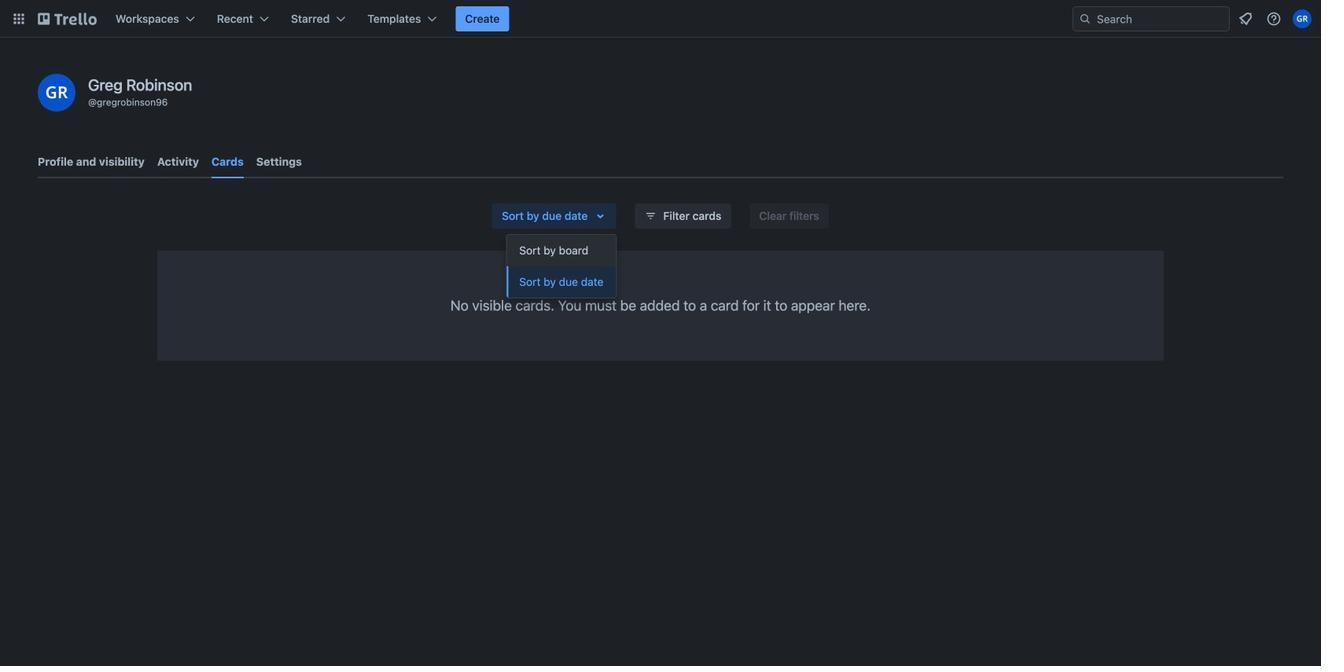 Task type: describe. For each thing, give the bounding box(es) containing it.
open information menu image
[[1266, 11, 1282, 27]]

0 notifications image
[[1236, 9, 1255, 28]]

search image
[[1079, 13, 1092, 25]]

1 horizontal spatial greg robinson (gregrobinson96) image
[[1293, 9, 1312, 28]]

back to home image
[[38, 6, 97, 31]]



Task type: vqa. For each thing, say whether or not it's contained in the screenshot.
bottommost Greg Robinson (gregrobinson96) icon
yes



Task type: locate. For each thing, give the bounding box(es) containing it.
Search field
[[1092, 8, 1229, 30]]

0 horizontal spatial greg robinson (gregrobinson96) image
[[38, 74, 76, 112]]

menu
[[507, 235, 616, 298]]

1 vertical spatial greg robinson (gregrobinson96) image
[[38, 74, 76, 112]]

greg robinson (gregrobinson96) image
[[1293, 9, 1312, 28], [38, 74, 76, 112]]

greg robinson (gregrobinson96) image right open information menu icon
[[1293, 9, 1312, 28]]

greg robinson (gregrobinson96) image down back to home image
[[38, 74, 76, 112]]

primary element
[[0, 0, 1321, 38]]

0 vertical spatial greg robinson (gregrobinson96) image
[[1293, 9, 1312, 28]]



